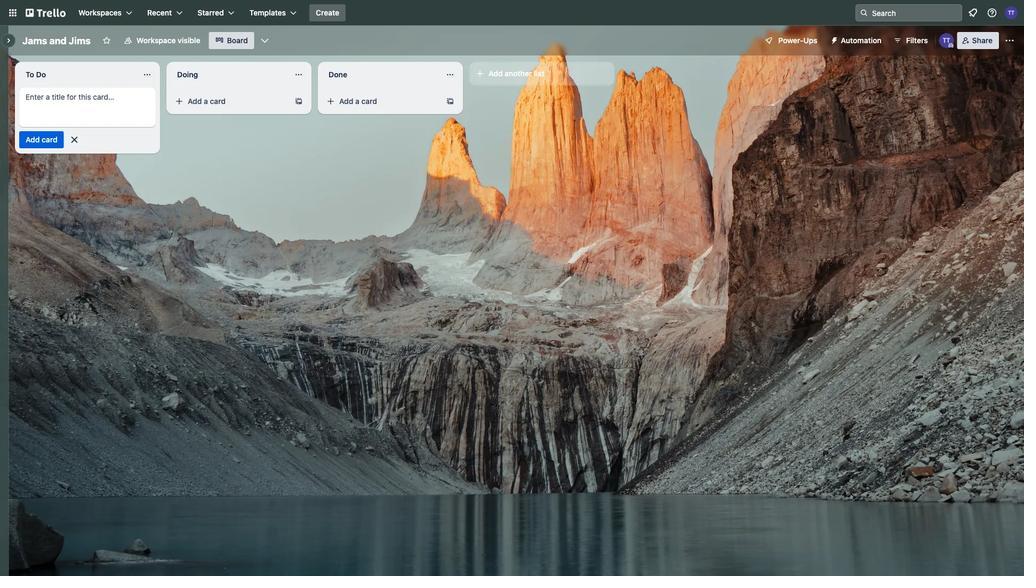 Task type: vqa. For each thing, say whether or not it's contained in the screenshot.
'WORKSPACE VISIBLE' image
no



Task type: locate. For each thing, give the bounding box(es) containing it.
workspace visible button
[[117, 32, 207, 49]]

power-
[[779, 36, 804, 45]]

1 create from template… image from the left
[[295, 97, 303, 106]]

create from template… image for done
[[446, 97, 455, 106]]

a down doing text field
[[204, 97, 208, 106]]

board
[[227, 36, 248, 45]]

add down the doing
[[188, 97, 202, 106]]

2 add a card from the left
[[340, 97, 377, 106]]

terry turtle (terryturtle) image
[[1006, 6, 1019, 19]]

add another list
[[489, 69, 545, 78]]

add a card for done
[[340, 97, 377, 106]]

1 horizontal spatial add a card button
[[322, 93, 442, 110]]

a
[[204, 97, 208, 106], [356, 97, 360, 106]]

recent
[[147, 8, 172, 17]]

add down done
[[340, 97, 354, 106]]

add a card for doing
[[188, 97, 226, 106]]

starred button
[[191, 4, 241, 21]]

cancel image
[[69, 135, 80, 145]]

card for doing
[[210, 97, 226, 106]]

2 a from the left
[[356, 97, 360, 106]]

automation button
[[827, 32, 889, 49]]

ups
[[804, 36, 818, 45]]

create from template… image
[[295, 97, 303, 106], [446, 97, 455, 106]]

create
[[316, 8, 340, 17]]

2 create from template… image from the left
[[446, 97, 455, 106]]

Enter a title for this card… text field
[[19, 88, 156, 127]]

a for doing
[[204, 97, 208, 106]]

add
[[489, 69, 503, 78], [188, 97, 202, 106], [340, 97, 354, 106], [26, 135, 40, 144]]

share button
[[958, 32, 1000, 49]]

1 horizontal spatial add a card
[[340, 97, 377, 106]]

a down done text box
[[356, 97, 360, 106]]

open information menu image
[[988, 7, 998, 18]]

card down done text box
[[362, 97, 377, 106]]

0 horizontal spatial add a card button
[[171, 93, 290, 110]]

0 horizontal spatial card
[[42, 135, 57, 144]]

create button
[[310, 4, 346, 21]]

To Do text field
[[19, 66, 137, 83]]

add a card down done
[[340, 97, 377, 106]]

recent button
[[141, 4, 189, 21]]

card for done
[[362, 97, 377, 106]]

filters
[[907, 36, 929, 45]]

2 add a card button from the left
[[322, 93, 442, 110]]

back to home image
[[26, 4, 66, 21]]

0 horizontal spatial a
[[204, 97, 208, 106]]

add a card
[[188, 97, 226, 106], [340, 97, 377, 106]]

card down doing text field
[[210, 97, 226, 106]]

add left another
[[489, 69, 503, 78]]

1 horizontal spatial card
[[210, 97, 226, 106]]

add card button
[[19, 131, 64, 148]]

Done text field
[[322, 66, 440, 83]]

workspace
[[137, 36, 176, 45]]

card left cancel icon
[[42, 135, 57, 144]]

do
[[36, 70, 46, 79]]

add a card button
[[171, 93, 290, 110], [322, 93, 442, 110]]

add left cancel icon
[[26, 135, 40, 144]]

1 add a card from the left
[[188, 97, 226, 106]]

visible
[[178, 36, 200, 45]]

jims
[[69, 35, 91, 46]]

a for done
[[356, 97, 360, 106]]

add a card button down doing text field
[[171, 93, 290, 110]]

primary element
[[0, 0, 1025, 26]]

search image
[[861, 9, 869, 17]]

add a card down the doing
[[188, 97, 226, 106]]

another
[[505, 69, 532, 78]]

0 horizontal spatial create from template… image
[[295, 97, 303, 106]]

star or unstar board image
[[102, 36, 111, 45]]

sm image
[[827, 32, 842, 47]]

Search field
[[869, 5, 963, 21]]

add for done "add a card" button
[[340, 97, 354, 106]]

1 add a card button from the left
[[171, 93, 290, 110]]

0 horizontal spatial add a card
[[188, 97, 226, 106]]

and
[[49, 35, 67, 46]]

1 horizontal spatial a
[[356, 97, 360, 106]]

1 horizontal spatial create from template… image
[[446, 97, 455, 106]]

2 horizontal spatial card
[[362, 97, 377, 106]]

power-ups
[[779, 36, 818, 45]]

1 a from the left
[[204, 97, 208, 106]]

card
[[210, 97, 226, 106], [362, 97, 377, 106], [42, 135, 57, 144]]

add a card button down done text box
[[322, 93, 442, 110]]

add for doing "add a card" button
[[188, 97, 202, 106]]

0 notifications image
[[967, 6, 980, 19]]

add a card button for done
[[322, 93, 442, 110]]

share
[[973, 36, 993, 45]]

Board name text field
[[17, 32, 96, 49]]



Task type: describe. For each thing, give the bounding box(es) containing it.
card inside button
[[42, 135, 57, 144]]

workspaces button
[[72, 4, 139, 21]]

to
[[26, 70, 34, 79]]

switch to… image
[[7, 7, 18, 18]]

show menu image
[[1005, 35, 1016, 46]]

doing
[[177, 70, 198, 79]]

add a card button for doing
[[171, 93, 290, 110]]

Doing text field
[[171, 66, 288, 83]]

to do
[[26, 70, 46, 79]]

add for add another list button
[[489, 69, 503, 78]]

power-ups button
[[758, 32, 825, 49]]

add another list button
[[470, 62, 615, 85]]

automation
[[842, 36, 882, 45]]

this member is an admin of this board. image
[[950, 43, 954, 48]]

templates button
[[243, 4, 303, 21]]

board link
[[209, 32, 254, 49]]

workspace visible
[[137, 36, 200, 45]]

workspaces
[[78, 8, 122, 17]]

done
[[329, 70, 348, 79]]

templates
[[250, 8, 286, 17]]

add card
[[26, 135, 57, 144]]

starred
[[198, 8, 224, 17]]

filters button
[[891, 32, 932, 49]]

terry turtle (terryturtle) image
[[940, 33, 955, 48]]

jams
[[22, 35, 47, 46]]

list
[[534, 69, 545, 78]]

customize views image
[[260, 35, 271, 46]]

create from template… image for doing
[[295, 97, 303, 106]]

jams and jims
[[22, 35, 91, 46]]



